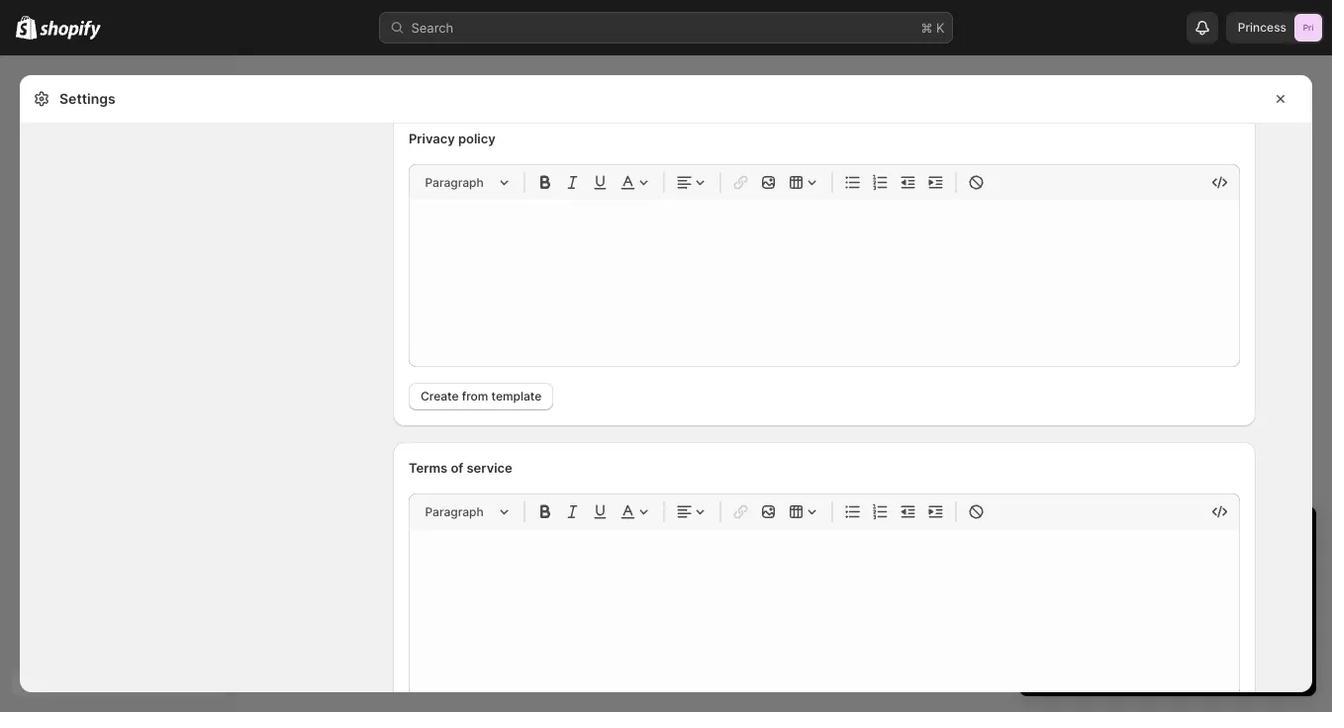 Task type: vqa. For each thing, say whether or not it's contained in the screenshot.
trial
yes



Task type: locate. For each thing, give the bounding box(es) containing it.
1 horizontal spatial your
[[1264, 600, 1291, 615]]

terms
[[409, 460, 448, 476]]

princess
[[1238, 20, 1287, 35]]

features
[[1224, 620, 1274, 635]]

terms of service
[[409, 460, 512, 476]]

0 vertical spatial paragraph button
[[417, 171, 516, 194]]

paragraph for 2nd paragraph dropdown button from the bottom of the settings dialog
[[425, 175, 484, 190]]

paragraph button down 'policy'
[[417, 171, 516, 194]]

paragraph down privacy policy
[[425, 175, 484, 190]]

paragraph button
[[417, 171, 516, 194], [417, 500, 516, 524]]

from
[[462, 389, 488, 404]]

2 paragraph from the top
[[425, 505, 484, 519]]

1 vertical spatial paragraph button
[[417, 500, 516, 524]]

⌘
[[921, 20, 933, 35]]

create
[[421, 389, 459, 404]]

paragraph
[[425, 175, 484, 190], [425, 505, 484, 519]]

shopify image
[[16, 15, 37, 39], [40, 20, 101, 40]]

your up features
[[1264, 600, 1291, 615]]

dialog
[[1320, 75, 1332, 693]]

1 paragraph from the top
[[425, 175, 484, 190]]

day
[[1054, 524, 1088, 548]]

add
[[1156, 620, 1179, 635]]

template
[[491, 389, 542, 404]]

to
[[1182, 600, 1195, 615]]

0 vertical spatial paragraph
[[425, 175, 484, 190]]

paragraph button down terms of service
[[417, 500, 516, 524]]

your right in
[[1152, 524, 1193, 548]]

settings dialog
[[20, 75, 1312, 713]]

1 vertical spatial paragraph
[[425, 505, 484, 519]]

policy
[[458, 131, 496, 146]]

0 horizontal spatial shopify image
[[16, 15, 37, 39]]

your
[[1152, 524, 1193, 548], [1264, 600, 1291, 615]]

⌘ k
[[921, 20, 945, 35]]

your inside dropdown button
[[1152, 524, 1193, 548]]

store
[[1095, 620, 1126, 635]]

1 vertical spatial your
[[1264, 600, 1291, 615]]

0 horizontal spatial your
[[1152, 524, 1193, 548]]

left
[[1094, 524, 1124, 548]]

service
[[467, 460, 512, 476]]

0 vertical spatial your
[[1152, 524, 1193, 548]]

1
[[1039, 524, 1048, 548]]

of
[[451, 460, 463, 476]]

paragraph down of
[[425, 505, 484, 519]]

1 paragraph button from the top
[[417, 171, 516, 194]]



Task type: describe. For each thing, give the bounding box(es) containing it.
search
[[411, 20, 454, 35]]

settings
[[59, 91, 115, 107]]

1 day left in your trial element
[[1019, 558, 1316, 697]]

and
[[1130, 620, 1152, 635]]

princess image
[[1294, 14, 1322, 42]]

in
[[1130, 524, 1146, 548]]

1 day left in your trial
[[1039, 524, 1234, 548]]

online
[[1055, 620, 1091, 635]]

paragraph for 1st paragraph dropdown button from the bottom of the settings dialog
[[425, 505, 484, 519]]

your inside 'to customize your online store and add bonus features'
[[1264, 600, 1291, 615]]

privacy
[[409, 131, 455, 146]]

create from template
[[421, 389, 542, 404]]

1 horizontal spatial shopify image
[[40, 20, 101, 40]]

privacy policy
[[409, 131, 496, 146]]

1 day left in your trial button
[[1019, 507, 1316, 548]]

create from template button
[[409, 383, 553, 411]]

2 paragraph button from the top
[[417, 500, 516, 524]]

trial
[[1198, 524, 1234, 548]]

bonus
[[1183, 620, 1220, 635]]

k
[[936, 20, 945, 35]]

customize
[[1198, 600, 1261, 615]]

to customize your online store and add bonus features
[[1055, 600, 1291, 635]]



